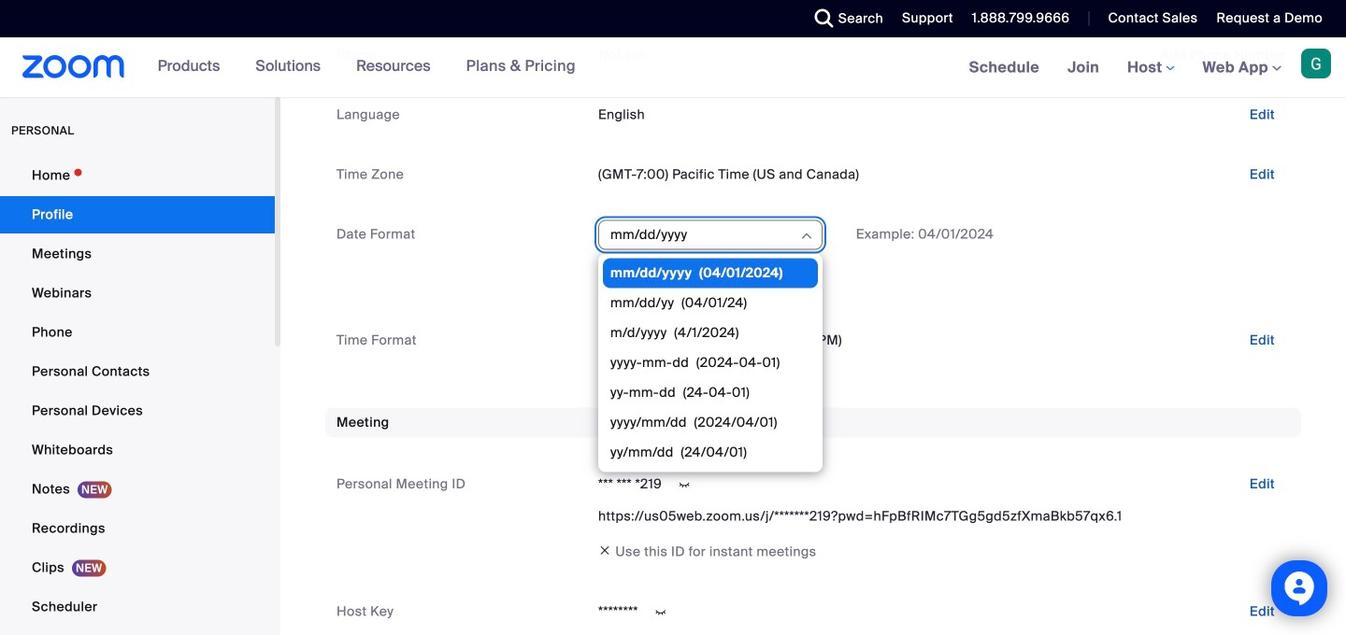 Task type: describe. For each thing, give the bounding box(es) containing it.
personal menu menu
[[0, 157, 275, 636]]

show host key image
[[646, 605, 676, 622]]

product information navigation
[[144, 37, 590, 97]]



Task type: vqa. For each thing, say whether or not it's contained in the screenshot.
"Search Contacts Input" text field
no



Task type: locate. For each thing, give the bounding box(es) containing it.
list box
[[603, 259, 818, 636]]

show personal meeting id image
[[670, 477, 700, 494]]

profile picture image
[[1302, 49, 1332, 79]]

banner
[[0, 37, 1347, 99]]

meetings navigation
[[955, 37, 1347, 99]]

zoom logo image
[[22, 55, 125, 79]]



